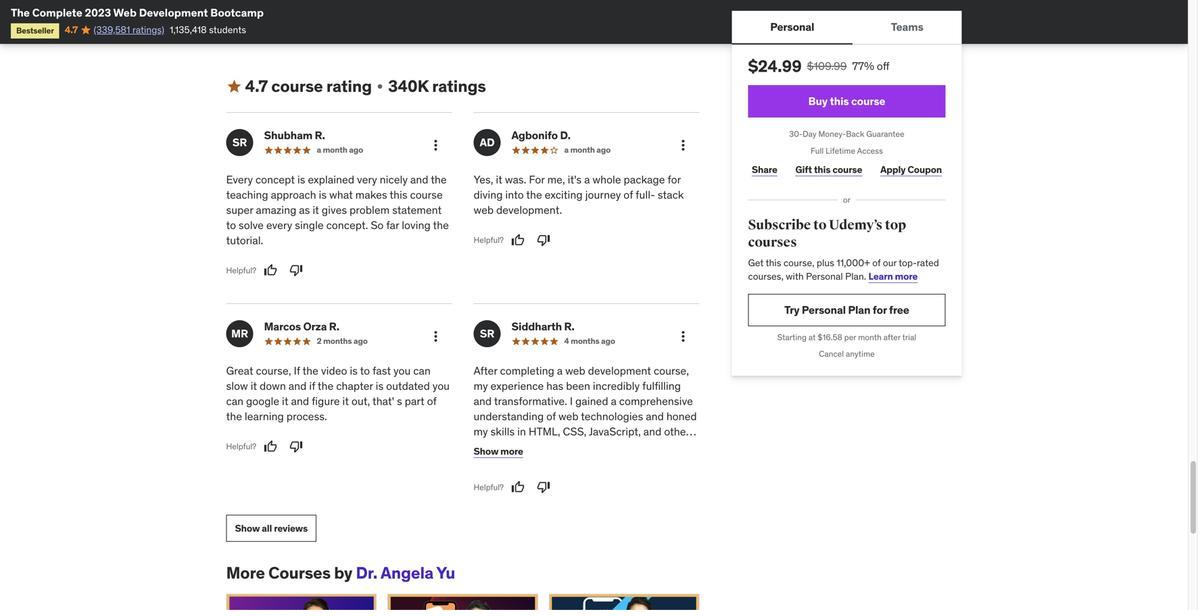 Task type: describe. For each thing, give the bounding box(es) containing it.
eye
[[488, 531, 505, 545]]

with
[[532, 577, 555, 591]]

the right if
[[318, 380, 334, 394]]

figure
[[312, 395, 340, 409]]

is right passion
[[264, 9, 271, 21]]

greatest passion
[[226, 0, 700, 21]]

as inside the after completing a web development course, my experience has been incredibly fulfilling and transformative. i gained a comprehensive understanding of web technologies and honed my skills in html, css, javascript, and other relevant frameworks. armed with this knowledge, i embarked on various projects, creating dynamic and visually appealing websites from scratch. the course not only equipped me with technical expertise but also instilled in me a problem-solving mindset and an eye for design. i became adept at troubleshooting code, optimizing website performance, and ensuring a seamless user experience. with each project, my confidence grew, and i now feel confident in pursuing a career as a web devel
[[507, 607, 518, 611]]

slow
[[226, 380, 248, 394]]

1 horizontal spatial show more button
[[474, 439, 524, 466]]

also
[[676, 501, 695, 515]]

of inside great course, if the video is to fast you can slow it down and if the chapter is outdated you can google it and figure it out, that' s  part of the learning process.
[[427, 395, 437, 409]]

1,135,418
[[170, 24, 207, 36]]

1 vertical spatial for
[[873, 303, 887, 317]]

2 vertical spatial more
[[501, 446, 524, 458]]

ago for marcos orza r.
[[354, 336, 368, 347]]

back
[[847, 129, 865, 139]]

the inside the yes, it was. for me, it's a whole package for diving into the exciting journey of  full- stack web development.
[[527, 188, 543, 202]]

courses
[[749, 234, 797, 251]]

0 vertical spatial can
[[414, 364, 431, 378]]

1 vertical spatial more
[[896, 270, 918, 283]]

day
[[803, 129, 817, 139]]

helpful? for great course, if the video is to fast you can slow it down and if the chapter is outdated you can google it and figure it out, that' s  part of the learning process.
[[226, 442, 256, 452]]

4
[[565, 336, 569, 347]]

with inside get this course, plus 11,000+ of our top-rated courses, with personal plan.
[[786, 270, 804, 283]]

plan
[[849, 303, 871, 317]]

0 vertical spatial the
[[11, 6, 30, 20]]

google
[[246, 395, 280, 409]]

mark review by marcos orza r. as helpful image
[[264, 440, 277, 454]]

and down "comprehensive"
[[646, 410, 664, 424]]

ad
[[480, 136, 495, 150]]

it's
[[568, 173, 582, 187]]

part
[[405, 395, 425, 409]]

month for shubham r.
[[323, 145, 348, 155]]

personal button
[[732, 11, 853, 43]]

courses,
[[749, 270, 784, 283]]

subscribe
[[749, 217, 811, 234]]

months for siddharth r.
[[571, 336, 600, 347]]

the right loving
[[433, 218, 449, 232]]

nicely
[[380, 173, 408, 187]]

a down 'd.'
[[565, 145, 569, 155]]

2023
[[85, 6, 111, 20]]

at inside starting at $16.58 per month after trial cancel anytime
[[809, 332, 816, 343]]

design.
[[524, 531, 559, 545]]

for inside the yes, it was. for me, it's a whole package for diving into the exciting journey of  full- stack web development.
[[668, 173, 681, 187]]

me,
[[548, 173, 565, 187]]

tutorial.
[[226, 234, 263, 248]]

as inside every concept is explained very nicely and the teaching approach is what makes this course super amazing as it gives problem statement to solve every single concept. so far loving the tutorial.
[[299, 203, 310, 217]]

lifetime
[[826, 146, 856, 156]]

show for leftmost show more button
[[226, 30, 251, 42]]

77%
[[853, 59, 875, 73]]

additional actions for review by shubham r. image
[[428, 137, 444, 154]]

every
[[226, 173, 253, 187]]

a month ago for r.
[[317, 145, 363, 155]]

it inside the yes, it was. for me, it's a whole package for diving into the exciting journey of  full- stack web development.
[[496, 173, 503, 187]]

4.7 for 4.7 course rating
[[245, 76, 268, 96]]

try
[[785, 303, 800, 317]]

course, inside the after completing a web development course, my experience has been incredibly fulfilling and transformative. i gained a comprehensive understanding of web technologies and honed my skills in html, css, javascript, and other relevant frameworks. armed with this knowledge, i embarked on various projects, creating dynamic and visually appealing websites from scratch. the course not only equipped me with technical expertise but also instilled in me a problem-solving mindset and an eye for design. i became adept at troubleshooting code, optimizing website performance, and ensuring a seamless user experience. with each project, my confidence grew, and i now feel confident in pursuing a career as a web devel
[[654, 364, 689, 378]]

completing
[[500, 364, 555, 378]]

single
[[295, 218, 324, 232]]

development
[[588, 364, 652, 378]]

great
[[226, 364, 253, 378]]

creating
[[474, 471, 514, 484]]

mark review by shubham r. as unhelpful image
[[290, 264, 303, 278]]

month inside starting at $16.58 per month after trial cancel anytime
[[859, 332, 882, 343]]

and inside every concept is explained very nicely and the teaching approach is what makes this course super amazing as it gives problem statement to solve every single concept. so far loving the tutorial.
[[411, 173, 429, 187]]

0 horizontal spatial show more button
[[226, 23, 289, 50]]

is up approach
[[298, 173, 305, 187]]

apply coupon
[[881, 164, 943, 176]]

buy this course button
[[749, 85, 946, 118]]

to inside 'subscribe to udemy's top courses'
[[814, 217, 827, 234]]

embarked
[[538, 455, 586, 469]]

the down the additional actions for review by shubham r. image on the top of page
[[431, 173, 447, 187]]

yu
[[437, 564, 456, 584]]

buy this course
[[809, 94, 886, 108]]

course up shubham r.
[[271, 76, 323, 96]]

only
[[660, 486, 680, 500]]

for inside the after completing a web development course, my experience has been incredibly fulfilling and transformative. i gained a comprehensive understanding of web technologies and honed my skills in html, css, javascript, and other relevant frameworks. armed with this knowledge, i embarked on various projects, creating dynamic and visually appealing websites from scratch. the course not only equipped me with technical expertise but also instilled in me a problem-solving mindset and an eye for design. i became adept at troubleshooting code, optimizing website performance, and ensuring a seamless user experience. with each project, my confidence grew, and i now feel confident in pursuing a career as a web devel
[[508, 531, 521, 545]]

projects,
[[641, 455, 683, 469]]

fulfilling
[[643, 380, 681, 394]]

it left out,
[[343, 395, 349, 409]]

and up understanding
[[474, 395, 492, 409]]

learning
[[245, 410, 284, 424]]

problem-
[[552, 516, 596, 530]]

show more for leftmost show more button
[[226, 30, 276, 42]]

students
[[209, 24, 246, 36]]

more courses by dr. angela yu
[[226, 564, 456, 584]]

agbonifo d.
[[512, 129, 571, 143]]

ago for siddharth r.
[[602, 336, 616, 347]]

great course, if the video is to fast you can slow it down and if the chapter is outdated you can google it and figure it out, that' s  part of the learning process.
[[226, 364, 450, 424]]

it down down at the bottom left of page
[[282, 395, 289, 409]]

web
[[113, 6, 137, 20]]

learn
[[869, 270, 894, 283]]

chapter
[[336, 380, 373, 394]]

0 vertical spatial my
[[474, 380, 488, 394]]

off
[[877, 59, 890, 73]]

understanding
[[474, 410, 544, 424]]

teaching
[[226, 188, 268, 202]]

try personal plan for free
[[785, 303, 910, 317]]

of inside get this course, plus 11,000+ of our top-rated courses, with personal plan.
[[873, 257, 881, 269]]

top-
[[899, 257, 918, 269]]

if
[[309, 380, 315, 394]]

seamless
[[615, 562, 660, 575]]

user
[[663, 562, 684, 575]]

statement
[[393, 203, 442, 217]]

equipped
[[474, 501, 520, 515]]

ratings)
[[132, 24, 164, 36]]

but
[[657, 501, 673, 515]]

i left now
[[523, 592, 526, 606]]

to inside great course, if the video is to fast you can slow it down and if the chapter is outdated you can google it and figure it out, that' s  part of the learning process.
[[360, 364, 370, 378]]

is down fast
[[376, 380, 384, 394]]

ensuring
[[562, 562, 604, 575]]

process.
[[287, 410, 327, 424]]

course inside button
[[852, 94, 886, 108]]

a down experience.
[[521, 607, 526, 611]]

a up technologies
[[611, 395, 617, 409]]

of inside the yes, it was. for me, it's a whole package for diving into the exciting journey of  full- stack web development.
[[624, 188, 633, 202]]

this for get
[[766, 257, 782, 269]]

mark review by marcos orza r. as unhelpful image
[[290, 440, 303, 454]]

share button
[[749, 157, 782, 184]]

helpful? for yes, it was. for me, it's a whole package for diving into the exciting journey of  full- stack web development.
[[474, 235, 504, 246]]

and up with
[[541, 562, 559, 575]]

i up the dynamic
[[532, 455, 535, 469]]

website
[[635, 546, 673, 560]]

courses
[[269, 564, 331, 584]]

relevant
[[474, 440, 513, 454]]

ratings
[[432, 76, 486, 96]]

into
[[506, 188, 524, 202]]

siddharth
[[512, 320, 562, 334]]

0 horizontal spatial can
[[226, 395, 244, 409]]

transformative.
[[494, 395, 568, 409]]

course inside every concept is explained very nicely and the teaching approach is what makes this course super amazing as it gives problem statement to solve every single concept. so far loving the tutorial.
[[410, 188, 443, 202]]

month for agbonifo d.
[[571, 145, 595, 155]]

mark review by siddharth r. as unhelpful image
[[537, 481, 551, 495]]

experience
[[491, 380, 544, 394]]

4.7 course rating
[[245, 76, 372, 96]]

2 vertical spatial with
[[540, 501, 560, 515]]

personal inside button
[[771, 20, 815, 34]]

course inside the after completing a web development course, my experience has been incredibly fulfilling and transformative. i gained a comprehensive understanding of web technologies and honed my skills in html, css, javascript, and other relevant frameworks. armed with this knowledge, i embarked on various projects, creating dynamic and visually appealing websites from scratch. the course not only equipped me with technical expertise but also instilled in me a problem-solving mindset and an eye for design. i became adept at troubleshooting code, optimizing website performance, and ensuring a seamless user experience. with each project, my confidence grew, and i now feel confident in pursuing a career as a web devel
[[606, 486, 639, 500]]

honed
[[667, 410, 697, 424]]

far
[[387, 218, 399, 232]]

this inside every concept is explained very nicely and the teaching approach is what makes this course super amazing as it gives problem statement to solve every single concept. so far loving the tutorial.
[[390, 188, 408, 202]]

grew,
[[474, 592, 500, 606]]

gift
[[796, 164, 813, 176]]

medium image
[[226, 78, 243, 95]]

a down "optimizing"
[[607, 562, 612, 575]]

and left if
[[289, 380, 307, 394]]



Task type: vqa. For each thing, say whether or not it's contained in the screenshot.


Task type: locate. For each thing, give the bounding box(es) containing it.
2 vertical spatial for
[[508, 531, 521, 545]]

$16.58
[[818, 332, 843, 343]]

0 vertical spatial as
[[299, 203, 310, 217]]

passion
[[226, 9, 262, 21]]

4.7 for 4.7
[[65, 24, 78, 36]]

4.7
[[65, 24, 78, 36], [245, 76, 268, 96]]

340k ratings
[[388, 76, 486, 96]]

of left our
[[873, 257, 881, 269]]

this down nicely
[[390, 188, 408, 202]]

ago right "2"
[[354, 336, 368, 347]]

the down visually
[[585, 486, 603, 500]]

the down for
[[527, 188, 543, 202]]

me down from
[[522, 501, 537, 515]]

ago for shubham r.
[[349, 145, 363, 155]]

show more for the rightmost show more button
[[474, 446, 524, 458]]

a
[[317, 145, 321, 155], [565, 145, 569, 155], [585, 173, 590, 187], [557, 364, 563, 378], [611, 395, 617, 409], [543, 516, 549, 530], [607, 562, 612, 575], [677, 592, 683, 606], [521, 607, 526, 611]]

course, inside get this course, plus 11,000+ of our top-rated courses, with personal plan.
[[784, 257, 815, 269]]

show more down skills
[[474, 446, 524, 458]]

xsmall image
[[375, 81, 386, 92]]

1 vertical spatial at
[[639, 531, 648, 545]]

the right if on the bottom
[[303, 364, 319, 378]]

helpful? left "mark review by shubham r. as helpful" icon
[[226, 265, 256, 276]]

the inside the after completing a web development course, my experience has been incredibly fulfilling and transformative. i gained a comprehensive understanding of web technologies and honed my skills in html, css, javascript, and other relevant frameworks. armed with this knowledge, i embarked on various projects, creating dynamic and visually appealing websites from scratch. the course not only equipped me with technical expertise but also instilled in me a problem-solving mindset and an eye for design. i became adept at troubleshooting code, optimizing website performance, and ensuring a seamless user experience. with each project, my confidence grew, and i now feel confident in pursuing a career as a web devel
[[585, 486, 603, 500]]

comprehensive
[[620, 395, 693, 409]]

1 vertical spatial as
[[507, 607, 518, 611]]

javascript,
[[589, 425, 641, 439]]

a month ago up explained
[[317, 145, 363, 155]]

4 months ago
[[565, 336, 616, 347]]

each
[[557, 577, 581, 591]]

r. up 2 months ago
[[329, 320, 340, 334]]

0 vertical spatial with
[[786, 270, 804, 283]]

0 vertical spatial for
[[668, 173, 681, 187]]

month up explained
[[323, 145, 348, 155]]

1 months from the left
[[323, 336, 352, 347]]

other
[[665, 425, 690, 439]]

and down experience.
[[503, 592, 521, 606]]

our
[[884, 257, 897, 269]]

1 horizontal spatial show more
[[474, 446, 524, 458]]

r. for after
[[565, 320, 575, 334]]

mark review by agbonifo d. as helpful image
[[512, 234, 525, 247]]

incredibly
[[593, 380, 640, 394]]

show inside show all reviews button
[[235, 523, 260, 535]]

course up statement
[[410, 188, 443, 202]]

angela
[[381, 564, 434, 584]]

from
[[520, 486, 542, 500]]

1 vertical spatial my
[[474, 425, 488, 439]]

instilled
[[474, 516, 512, 530]]

with down scratch. at the left bottom of the page
[[540, 501, 560, 515]]

solve
[[239, 218, 264, 232]]

0 horizontal spatial for
[[508, 531, 521, 545]]

1 horizontal spatial a month ago
[[565, 145, 611, 155]]

diving
[[474, 188, 503, 202]]

a up design.
[[543, 516, 549, 530]]

explained
[[308, 173, 355, 187]]

this inside button
[[830, 94, 850, 108]]

starting
[[778, 332, 807, 343]]

0 vertical spatial at
[[809, 332, 816, 343]]

of right part
[[427, 395, 437, 409]]

with up the various at the right of page
[[612, 440, 633, 454]]

starting at $16.58 per month after trial cancel anytime
[[778, 332, 917, 360]]

to left udemy's
[[814, 217, 827, 234]]

after
[[474, 364, 498, 378]]

2 horizontal spatial for
[[873, 303, 887, 317]]

1 horizontal spatial months
[[571, 336, 600, 347]]

performance,
[[474, 562, 539, 575]]

of inside the after completing a web development course, my experience has been incredibly fulfilling and transformative. i gained a comprehensive understanding of web technologies and honed my skills in html, css, javascript, and other relevant frameworks. armed with this knowledge, i embarked on various projects, creating dynamic and visually appealing websites from scratch. the course not only equipped me with technical expertise but also instilled in me a problem-solving mindset and an eye for design. i became adept at troubleshooting code, optimizing website performance, and ensuring a seamless user experience. with each project, my confidence grew, and i now feel confident in pursuing a career as a web devel
[[547, 410, 556, 424]]

additional actions for review by siddharth r. image
[[676, 329, 692, 345]]

1 vertical spatial me
[[526, 516, 541, 530]]

1 horizontal spatial sr
[[480, 327, 495, 341]]

sr for siddharth
[[480, 327, 495, 341]]

0 horizontal spatial at
[[639, 531, 648, 545]]

can down slow
[[226, 395, 244, 409]]

every
[[266, 218, 292, 232]]

with
[[786, 270, 804, 283], [612, 440, 633, 454], [540, 501, 560, 515]]

0 horizontal spatial to
[[226, 218, 236, 232]]

this up projects,
[[635, 440, 653, 454]]

0 horizontal spatial 4.7
[[65, 24, 78, 36]]

a month ago down 'd.'
[[565, 145, 611, 155]]

4.7 down complete at the left of the page
[[65, 24, 78, 36]]

2 months from the left
[[571, 336, 600, 347]]

by
[[334, 564, 353, 584]]

yes,
[[474, 173, 494, 187]]

after
[[884, 332, 901, 343]]

1 vertical spatial show more button
[[474, 439, 524, 466]]

1 horizontal spatial 4.7
[[245, 76, 268, 96]]

a up has
[[557, 364, 563, 378]]

appealing
[[618, 471, 666, 484]]

share
[[752, 164, 778, 176]]

course up back
[[852, 94, 886, 108]]

the
[[11, 6, 30, 20], [585, 486, 603, 500]]

in left pursuing
[[621, 592, 629, 606]]

more down skills
[[501, 446, 524, 458]]

r. up 4
[[565, 320, 575, 334]]

a down shubham r.
[[317, 145, 321, 155]]

gives
[[322, 203, 347, 217]]

0 horizontal spatial course,
[[256, 364, 291, 378]]

1 horizontal spatial for
[[668, 173, 681, 187]]

0 vertical spatial you
[[394, 364, 411, 378]]

money-
[[819, 129, 847, 139]]

additional actions for review by marcos orza r. image
[[428, 329, 444, 345]]

2 horizontal spatial more
[[896, 270, 918, 283]]

course down "lifetime"
[[833, 164, 863, 176]]

to left fast
[[360, 364, 370, 378]]

additional actions for review by agbonifo d. image
[[676, 137, 692, 154]]

this for buy
[[830, 94, 850, 108]]

tab list containing personal
[[732, 11, 962, 45]]

development
[[139, 6, 208, 20]]

me up design.
[[526, 516, 541, 530]]

greatest
[[662, 0, 700, 8]]

1 vertical spatial show
[[474, 446, 499, 458]]

shubham r.
[[264, 129, 325, 143]]

2 vertical spatial personal
[[802, 303, 846, 317]]

(339,581
[[94, 24, 130, 36]]

per
[[845, 332, 857, 343]]

0 horizontal spatial as
[[299, 203, 310, 217]]

coupon
[[908, 164, 943, 176]]

this up courses,
[[766, 257, 782, 269]]

amazing
[[256, 203, 297, 217]]

a inside the yes, it was. for me, it's a whole package for diving into the exciting journey of  full- stack web development.
[[585, 173, 590, 187]]

and up scratch. at the left bottom of the page
[[560, 471, 578, 484]]

for up troubleshooting
[[508, 531, 521, 545]]

1 horizontal spatial r.
[[329, 320, 340, 334]]

more down top-
[[896, 270, 918, 283]]

months right "2"
[[323, 336, 352, 347]]

to inside every concept is explained very nicely and the teaching approach is what makes this course super amazing as it gives problem statement to solve every single concept. so far loving the tutorial.
[[226, 218, 236, 232]]

a month ago for d.
[[565, 145, 611, 155]]

show
[[226, 30, 251, 42], [474, 446, 499, 458], [235, 523, 260, 535]]

web up css,
[[559, 410, 579, 424]]

1 horizontal spatial more
[[501, 446, 524, 458]]

2 vertical spatial my
[[622, 577, 637, 591]]

web down diving
[[474, 203, 494, 217]]

0 horizontal spatial show more
[[226, 30, 276, 42]]

ago up the whole
[[597, 145, 611, 155]]

months for marcos orza r.
[[323, 336, 352, 347]]

0 horizontal spatial the
[[11, 6, 30, 20]]

with right courses,
[[786, 270, 804, 283]]

web inside the yes, it was. for me, it's a whole package for diving into the exciting journey of  full- stack web development.
[[474, 203, 494, 217]]

0 vertical spatial sr
[[233, 136, 247, 150]]

makes
[[356, 188, 387, 202]]

0 vertical spatial show more button
[[226, 23, 289, 50]]

0 horizontal spatial you
[[394, 364, 411, 378]]

0 vertical spatial in
[[518, 425, 526, 439]]

and right nicely
[[411, 173, 429, 187]]

mark review by siddharth r. as helpful image
[[512, 481, 525, 495]]

2 months ago
[[317, 336, 368, 347]]

sr for shubham
[[233, 136, 247, 150]]

at left $16.58
[[809, 332, 816, 343]]

course up expertise
[[606, 486, 639, 500]]

super
[[226, 203, 253, 217]]

or
[[844, 195, 851, 205]]

1 horizontal spatial at
[[809, 332, 816, 343]]

1 vertical spatial with
[[612, 440, 633, 454]]

2 horizontal spatial to
[[814, 217, 827, 234]]

guarantee
[[867, 129, 905, 139]]

a down confidence
[[677, 592, 683, 606]]

show for the rightmost show more button
[[474, 446, 499, 458]]

0 vertical spatial show
[[226, 30, 251, 42]]

1 vertical spatial personal
[[807, 270, 844, 283]]

and down the "also"
[[675, 516, 693, 530]]

course inside 'link'
[[833, 164, 863, 176]]

is up "chapter"
[[350, 364, 358, 378]]

the up 'bestseller'
[[11, 6, 30, 20]]

html,
[[529, 425, 561, 439]]

you up outdated
[[394, 364, 411, 378]]

2 vertical spatial in
[[621, 592, 629, 606]]

helpful? up equipped at left
[[474, 483, 504, 493]]

so
[[371, 218, 384, 232]]

rating
[[327, 76, 372, 96]]

1 vertical spatial the
[[585, 486, 603, 500]]

and left other
[[644, 425, 662, 439]]

show more button up creating
[[474, 439, 524, 466]]

it up the single
[[313, 203, 319, 217]]

tab list
[[732, 11, 962, 45]]

it right yes,
[[496, 173, 503, 187]]

1 horizontal spatial with
[[612, 440, 633, 454]]

as up the single
[[299, 203, 310, 217]]

this inside get this course, plus 11,000+ of our top-rated courses, with personal plan.
[[766, 257, 782, 269]]

0 vertical spatial 4.7
[[65, 24, 78, 36]]

2 vertical spatial show
[[235, 523, 260, 535]]

mark review by agbonifo d. as unhelpful image
[[537, 234, 551, 247]]

1 vertical spatial you
[[433, 380, 450, 394]]

month up anytime
[[859, 332, 882, 343]]

ago for agbonifo d.
[[597, 145, 611, 155]]

pursuing
[[632, 592, 674, 606]]

helpful? for every concept is explained very nicely and the teaching approach is what makes this course super amazing as it gives problem statement to solve every single concept. so far loving the tutorial.
[[226, 265, 256, 276]]

2 horizontal spatial month
[[859, 332, 882, 343]]

2 horizontal spatial course,
[[784, 257, 815, 269]]

show left the all
[[235, 523, 260, 535]]

bootcamp
[[211, 6, 264, 20]]

0 horizontal spatial more
[[253, 30, 276, 42]]

at down mindset
[[639, 531, 648, 545]]

is down explained
[[319, 188, 327, 202]]

solving
[[596, 516, 631, 530]]

yes, it was. for me, it's a whole package for diving into the exciting journey of  full- stack web development.
[[474, 173, 684, 217]]

show down skills
[[474, 446, 499, 458]]

1 vertical spatial show more
[[474, 446, 524, 458]]

1 horizontal spatial month
[[571, 145, 595, 155]]

1 horizontal spatial course,
[[654, 364, 689, 378]]

1 vertical spatial 4.7
[[245, 76, 268, 96]]

dr.
[[356, 564, 378, 584]]

1 horizontal spatial as
[[507, 607, 518, 611]]

is teaching.
[[262, 9, 312, 21]]

more down passion
[[253, 30, 276, 42]]

month down 'd.'
[[571, 145, 595, 155]]

armed
[[577, 440, 610, 454]]

it right slow
[[251, 380, 257, 394]]

udemy's
[[830, 217, 883, 234]]

r. for every
[[315, 129, 325, 143]]

at inside the after completing a web development course, my experience has been incredibly fulfilling and transformative. i gained a comprehensive understanding of web technologies and honed my skills in html, css, javascript, and other relevant frameworks. armed with this knowledge, i embarked on various projects, creating dynamic and visually appealing websites from scratch. the course not only equipped me with technical expertise but also instilled in me a problem-solving mindset and an eye for design. i became adept at troubleshooting code, optimizing website performance, and ensuring a seamless user experience. with each project, my confidence grew, and i now feel confident in pursuing a career as a web devel
[[639, 531, 648, 545]]

agbonifo
[[512, 129, 558, 143]]

mark review by shubham r. as helpful image
[[264, 264, 277, 278]]

confident
[[572, 592, 618, 606]]

scratch.
[[545, 486, 583, 500]]

1 horizontal spatial you
[[433, 380, 450, 394]]

1 a month ago from the left
[[317, 145, 363, 155]]

course, left plus
[[784, 257, 815, 269]]

as right career
[[507, 607, 518, 611]]

i down been
[[570, 395, 573, 409]]

course, up fulfilling
[[654, 364, 689, 378]]

months right 4
[[571, 336, 600, 347]]

this inside the after completing a web development course, my experience has been incredibly fulfilling and transformative. i gained a comprehensive understanding of web technologies and honed my skills in html, css, javascript, and other relevant frameworks. armed with this knowledge, i embarked on various projects, creating dynamic and visually appealing websites from scratch. the course not only equipped me with technical expertise but also instilled in me a problem-solving mindset and an eye for design. i became adept at troubleshooting code, optimizing website performance, and ensuring a seamless user experience. with each project, my confidence grew, and i now feel confident in pursuing a career as a web devel
[[635, 440, 653, 454]]

1,135,418 students
[[170, 24, 246, 36]]

2 a month ago from the left
[[565, 145, 611, 155]]

you right outdated
[[433, 380, 450, 394]]

for up the stack
[[668, 173, 681, 187]]

0 vertical spatial me
[[522, 501, 537, 515]]

a right it's
[[585, 173, 590, 187]]

0 horizontal spatial a month ago
[[317, 145, 363, 155]]

0 horizontal spatial with
[[540, 501, 560, 515]]

anytime
[[846, 349, 875, 360]]

show for show all reviews button
[[235, 523, 260, 535]]

the left learning
[[226, 410, 242, 424]]

0 horizontal spatial months
[[323, 336, 352, 347]]

personal inside get this course, plus 11,000+ of our top-rated courses, with personal plan.
[[807, 270, 844, 283]]

code,
[[553, 546, 580, 560]]

in right instilled
[[514, 516, 523, 530]]

this inside 'link'
[[815, 164, 831, 176]]

0 horizontal spatial sr
[[233, 136, 247, 150]]

a month ago
[[317, 145, 363, 155], [565, 145, 611, 155]]

0 vertical spatial show more
[[226, 30, 276, 42]]

helpful? left mark review by marcos orza r. as helpful "image"
[[226, 442, 256, 452]]

the complete 2023 web development bootcamp
[[11, 6, 264, 20]]

and up process.
[[291, 395, 309, 409]]

this for gift
[[815, 164, 831, 176]]

i up code,
[[561, 531, 564, 545]]

r. right shubham
[[315, 129, 325, 143]]

1 horizontal spatial can
[[414, 364, 431, 378]]

$24.99
[[749, 56, 802, 76]]

this
[[830, 94, 850, 108], [815, 164, 831, 176], [390, 188, 408, 202], [766, 257, 782, 269], [635, 440, 653, 454]]

for left "free"
[[873, 303, 887, 317]]

mindset
[[633, 516, 672, 530]]

web up been
[[566, 364, 586, 378]]

of up html,
[[547, 410, 556, 424]]

show down passion
[[226, 30, 251, 42]]

course, inside great course, if the video is to fast you can slow it down and if the chapter is outdated you can google it and figure it out, that' s  part of the learning process.
[[256, 364, 291, 378]]

0 horizontal spatial r.
[[315, 129, 325, 143]]

1 vertical spatial in
[[514, 516, 523, 530]]

my up relevant
[[474, 425, 488, 439]]

0 vertical spatial personal
[[771, 20, 815, 34]]

2 horizontal spatial with
[[786, 270, 804, 283]]

exciting
[[545, 188, 583, 202]]

0 vertical spatial more
[[253, 30, 276, 42]]

gift this course
[[796, 164, 863, 176]]

show more inside button
[[226, 30, 276, 42]]

if
[[294, 364, 300, 378]]

dr. angela yu link
[[356, 564, 456, 584]]

can
[[414, 364, 431, 378], [226, 395, 244, 409]]

1 horizontal spatial to
[[360, 364, 370, 378]]

0 horizontal spatial month
[[323, 145, 348, 155]]

month
[[323, 145, 348, 155], [571, 145, 595, 155], [859, 332, 882, 343]]

1 vertical spatial sr
[[480, 327, 495, 341]]

full
[[811, 146, 824, 156]]

to down super
[[226, 218, 236, 232]]

ago up very
[[349, 145, 363, 155]]

sr up every
[[233, 136, 247, 150]]

1 vertical spatial can
[[226, 395, 244, 409]]

ago up development
[[602, 336, 616, 347]]

and
[[411, 173, 429, 187], [289, 380, 307, 394], [291, 395, 309, 409], [474, 395, 492, 409], [646, 410, 664, 424], [644, 425, 662, 439], [560, 471, 578, 484], [675, 516, 693, 530], [541, 562, 559, 575], [503, 592, 521, 606]]

loving
[[402, 218, 431, 232]]

orza
[[303, 320, 327, 334]]

it inside every concept is explained very nicely and the teaching approach is what makes this course super amazing as it gives problem statement to solve every single concept. so far loving the tutorial.
[[313, 203, 319, 217]]

plus
[[817, 257, 835, 269]]

$109.99
[[808, 59, 847, 73]]

1 horizontal spatial the
[[585, 486, 603, 500]]

course, up down at the bottom left of page
[[256, 364, 291, 378]]

web down now
[[529, 607, 549, 611]]

2 horizontal spatial r.
[[565, 320, 575, 334]]



